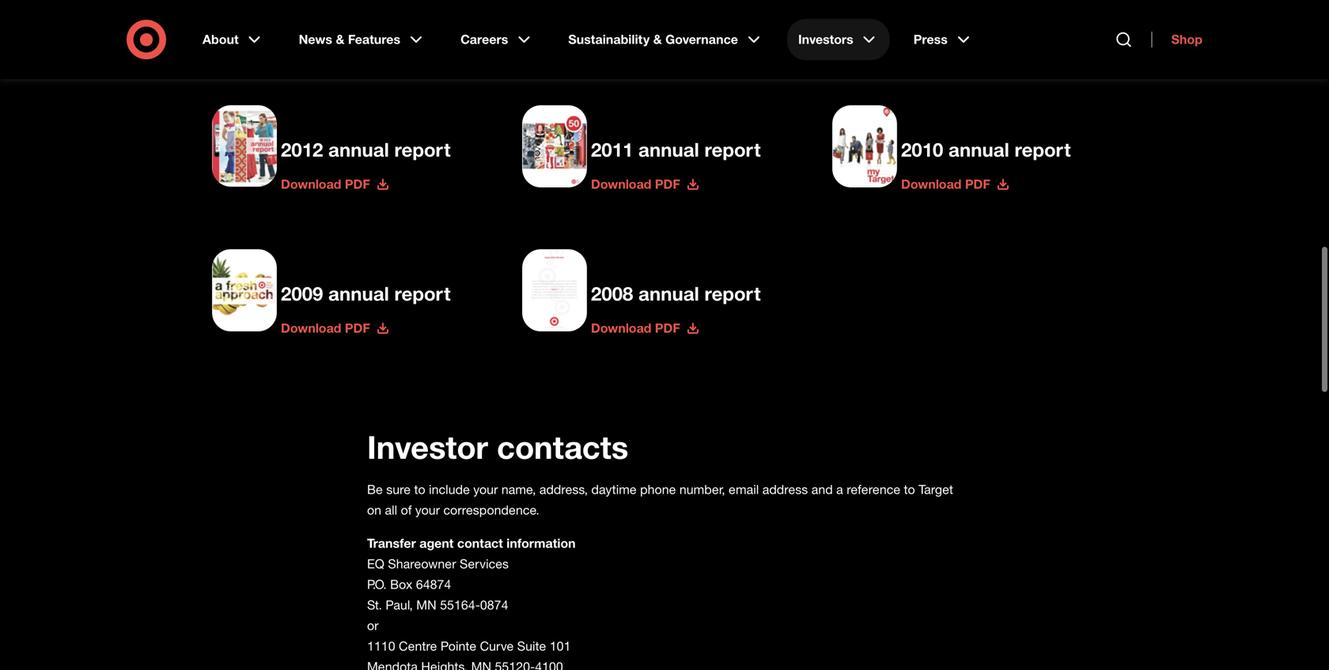 Task type: vqa. For each thing, say whether or not it's contained in the screenshot.
screening to the bottom
no



Task type: locate. For each thing, give the bounding box(es) containing it.
0 horizontal spatial your
[[415, 503, 440, 518]]

download down 2008
[[591, 321, 652, 336]]

a group of people standing and sitting image
[[833, 105, 897, 188]]

annual right 2009
[[328, 282, 389, 305]]

sustainability
[[568, 32, 650, 47]]

email
[[729, 482, 759, 497]]

2010 annual report
[[901, 138, 1071, 161]]

0 vertical spatial your
[[473, 482, 498, 497]]

pdf right the press
[[965, 32, 991, 48]]

annual right 2008
[[639, 282, 699, 305]]

& for governance
[[653, 32, 662, 47]]

services
[[460, 556, 509, 572]]

press
[[914, 32, 948, 47]]

annual right 2010 in the right of the page
[[949, 138, 1010, 161]]

to right sure
[[414, 482, 426, 497]]

& left governance
[[653, 32, 662, 47]]

& right news
[[336, 32, 345, 47]]

daytime
[[592, 482, 637, 497]]

download pdf
[[281, 32, 370, 48], [591, 32, 680, 48], [901, 32, 991, 48], [281, 176, 370, 192], [591, 176, 680, 192], [901, 176, 991, 192], [281, 321, 370, 336], [591, 321, 680, 336]]

0 horizontal spatial &
[[336, 32, 345, 47]]

&
[[336, 32, 345, 47], [653, 32, 662, 47]]

news & features
[[299, 32, 401, 47]]

annual right 2011
[[639, 138, 699, 161]]

to left target
[[904, 482, 915, 497]]

number,
[[680, 482, 725, 497]]

reference
[[847, 482, 901, 497]]

1 & from the left
[[336, 32, 345, 47]]

target
[[919, 482, 954, 497]]

careers link
[[450, 19, 545, 60]]

report for 2011 annual report
[[705, 138, 761, 161]]

download right the a red and white circle image
[[901, 32, 962, 48]]

2010
[[901, 138, 944, 161]]

suite
[[517, 639, 546, 654]]

governance
[[666, 32, 738, 47]]

& inside sustainability & governance link
[[653, 32, 662, 47]]

your right of
[[415, 503, 440, 518]]

1 vertical spatial your
[[415, 503, 440, 518]]

annual for 2012
[[328, 138, 389, 161]]

1 horizontal spatial to
[[904, 482, 915, 497]]

centre
[[399, 639, 437, 654]]

paul,
[[386, 598, 413, 613]]

your
[[473, 482, 498, 497], [415, 503, 440, 518]]

contact
[[457, 536, 503, 551]]

annual right 2012
[[328, 138, 389, 161]]

& inside the news & features link
[[336, 32, 345, 47]]

annual for 2008
[[639, 282, 699, 305]]

investor contacts
[[367, 428, 629, 467]]

download
[[281, 32, 341, 48], [591, 32, 652, 48], [901, 32, 962, 48], [281, 176, 341, 192], [591, 176, 652, 192], [901, 176, 962, 192], [281, 321, 341, 336], [591, 321, 652, 336]]

sure
[[386, 482, 411, 497]]

all
[[385, 503, 397, 518]]

to
[[414, 482, 426, 497], [904, 482, 915, 497]]

download pdf link
[[281, 32, 389, 48], [591, 32, 699, 48], [901, 32, 1010, 48], [281, 176, 389, 192], [591, 176, 699, 192], [901, 176, 1010, 192], [281, 321, 389, 336], [591, 321, 699, 336]]

about
[[203, 32, 239, 47]]

0 horizontal spatial to
[[414, 482, 426, 497]]

report
[[394, 138, 451, 161], [705, 138, 761, 161], [1015, 138, 1071, 161], [394, 282, 451, 305], [705, 282, 761, 305]]

report for 2009 annual report
[[394, 282, 451, 305]]

report for 2012 annual report
[[394, 138, 451, 161]]

annual
[[328, 138, 389, 161], [639, 138, 699, 161], [949, 138, 1010, 161], [328, 282, 389, 305], [639, 282, 699, 305]]

1 horizontal spatial &
[[653, 32, 662, 47]]

2011 annual report
[[591, 138, 761, 161]]

2 & from the left
[[653, 32, 662, 47]]

correspondence.
[[444, 503, 540, 518]]

report for 2008 annual report
[[705, 282, 761, 305]]

name,
[[502, 482, 536, 497]]

st.
[[367, 598, 382, 613]]

annual for 2010
[[949, 138, 1010, 161]]

2009
[[281, 282, 323, 305]]

annual for 2009
[[328, 282, 389, 305]]

graphical user interface, text, application, chat or text message image
[[522, 249, 587, 332]]

download down 2011
[[591, 176, 652, 192]]

curve
[[480, 639, 514, 654]]

phone
[[640, 482, 676, 497]]

eq
[[367, 556, 385, 572]]

address
[[763, 482, 808, 497]]

your up correspondence.
[[473, 482, 498, 497]]

2008 annual report
[[591, 282, 761, 305]]

pdf
[[345, 32, 370, 48], [655, 32, 680, 48], [965, 32, 991, 48], [345, 176, 370, 192], [655, 176, 680, 192], [965, 176, 991, 192], [345, 321, 370, 336], [655, 321, 680, 336]]

be sure to include your name, address, daytime phone number, email address and a reference to target on all of your correspondence.
[[367, 482, 954, 518]]

investors
[[798, 32, 854, 47]]

pdf down 2009 annual report
[[345, 321, 370, 336]]



Task type: describe. For each thing, give the bounding box(es) containing it.
a red and white circle image
[[833, 0, 897, 42]]

download right "background pattern" image
[[591, 32, 652, 48]]

investor
[[367, 428, 488, 467]]

2012 annual report
[[281, 138, 451, 161]]

download down 2009
[[281, 321, 341, 336]]

about link
[[192, 19, 275, 60]]

transfer
[[367, 536, 416, 551]]

download left the features
[[281, 32, 341, 48]]

on
[[367, 503, 382, 518]]

contacts
[[497, 428, 629, 467]]

0874
[[480, 598, 508, 613]]

careers
[[461, 32, 508, 47]]

address,
[[540, 482, 588, 497]]

transfer agent contact information eq shareowner services p.o. box 64874 st. paul, mn 55164-0874 or 1110 centre pointe curve suite 101
[[367, 536, 576, 654]]

annual for 2011
[[639, 138, 699, 161]]

pointe
[[441, 639, 477, 654]]

report for 2010 annual report
[[1015, 138, 1071, 161]]

bullseye icon image
[[212, 0, 277, 44]]

box
[[390, 577, 413, 592]]

pdf down 2012 annual report
[[345, 176, 370, 192]]

shareowner
[[388, 556, 456, 572]]

a
[[837, 482, 843, 497]]

features
[[348, 32, 401, 47]]

agent
[[420, 536, 454, 551]]

sustainability & governance
[[568, 32, 738, 47]]

and
[[812, 482, 833, 497]]

shop link
[[1152, 32, 1203, 47]]

investors link
[[787, 19, 890, 60]]

& for features
[[336, 32, 345, 47]]

background pattern image
[[522, 0, 587, 44]]

shop
[[1172, 32, 1203, 47]]

download down 2010 in the right of the page
[[901, 176, 962, 192]]

text, whiteboard image
[[212, 249, 277, 332]]

be
[[367, 482, 383, 497]]

download down 2012
[[281, 176, 341, 192]]

64874
[[416, 577, 451, 592]]

p.o.
[[367, 577, 387, 592]]

a group of toys image
[[522, 105, 587, 188]]

include
[[429, 482, 470, 497]]

news
[[299, 32, 332, 47]]

pdf down the 2010 annual report
[[965, 176, 991, 192]]

2 to from the left
[[904, 482, 915, 497]]

news & features link
[[288, 19, 437, 60]]

information
[[507, 536, 576, 551]]

of
[[401, 503, 412, 518]]

pdf down 2011 annual report on the top
[[655, 176, 680, 192]]

press link
[[903, 19, 984, 60]]

1110
[[367, 639, 395, 654]]

2008
[[591, 282, 633, 305]]

1 horizontal spatial your
[[473, 482, 498, 497]]

mn
[[417, 598, 437, 613]]

1 to from the left
[[414, 482, 426, 497]]

2009 annual report
[[281, 282, 451, 305]]

2011
[[591, 138, 633, 161]]

pdf down 2008 annual report on the top
[[655, 321, 680, 336]]

or
[[367, 618, 379, 634]]

pdf right sustainability
[[655, 32, 680, 48]]

55164-
[[440, 598, 480, 613]]

sustainability & governance link
[[557, 19, 775, 60]]

pdf right news
[[345, 32, 370, 48]]

2012
[[281, 138, 323, 161]]

a woman and a man in a store image
[[212, 105, 277, 187]]

101
[[550, 639, 571, 654]]



